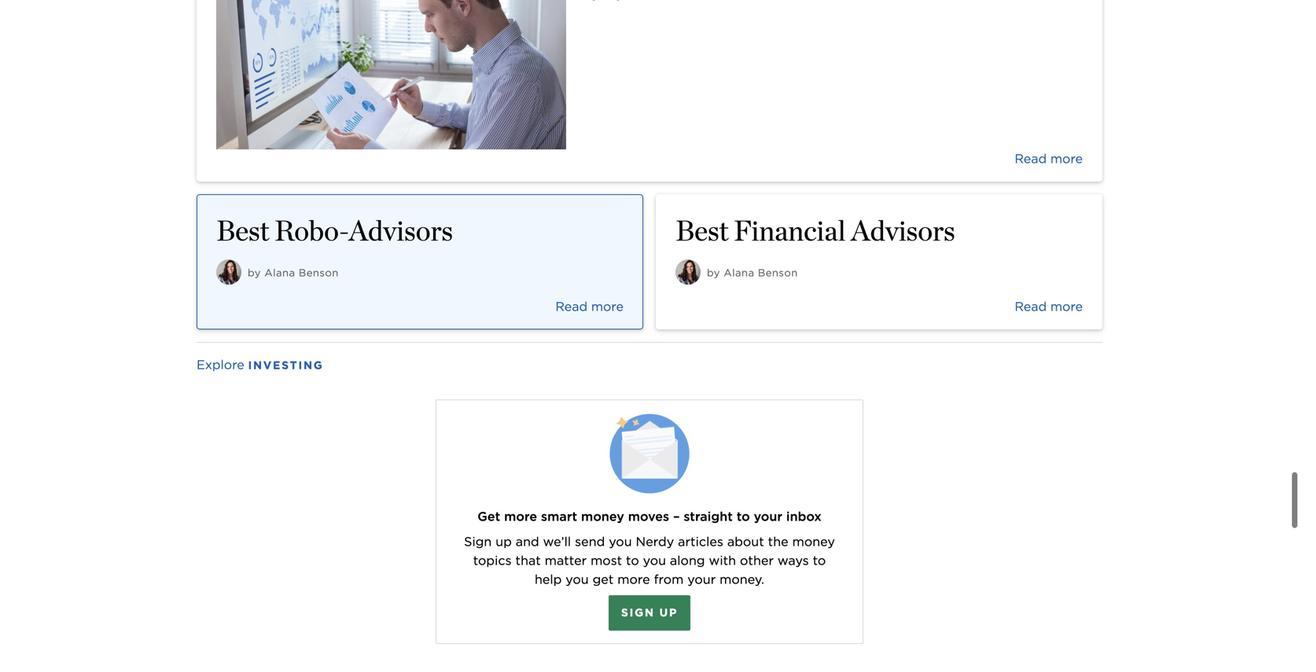 Task type: locate. For each thing, give the bounding box(es) containing it.
money up send
[[581, 509, 624, 524]]

from
[[654, 572, 684, 587]]

up inside sign up and we'll send you nerdy articles about the money topics that matter most to you along with other ways to help you get more from your money.
[[496, 534, 512, 549]]

we'll
[[543, 534, 571, 549]]

sign
[[464, 534, 492, 549], [621, 606, 655, 619]]

1 horizontal spatial your
[[754, 509, 783, 524]]

alana for financial
[[724, 267, 755, 279]]

alana benson's profile picture image for best robo-advisors
[[216, 260, 241, 285]]

your down the along
[[688, 572, 716, 587]]

best
[[216, 214, 269, 247], [676, 214, 729, 247]]

2 by from the left
[[707, 267, 720, 279]]

1 advisors from the left
[[349, 214, 453, 247]]

straight
[[684, 509, 733, 524]]

sign inside 'link'
[[621, 606, 655, 619]]

gettyimages 639106078.jpg what is portfolio management image
[[216, 0, 566, 149]]

your
[[754, 509, 783, 524], [688, 572, 716, 587]]

to right ways
[[813, 553, 826, 568]]

money inside sign up and we'll send you nerdy articles about the money topics that matter most to you along with other ways to help you get more from your money.
[[792, 534, 835, 549]]

0 horizontal spatial alana
[[265, 267, 295, 279]]

money
[[581, 509, 624, 524], [792, 534, 835, 549]]

you up most
[[609, 534, 632, 549]]

your inside sign up and we'll send you nerdy articles about the money topics that matter most to you along with other ways to help you get more from your money.
[[688, 572, 716, 587]]

articles
[[678, 534, 724, 549]]

0 vertical spatial up
[[496, 534, 512, 549]]

0 horizontal spatial your
[[688, 572, 716, 587]]

sign up topics
[[464, 534, 492, 549]]

help
[[535, 572, 562, 587]]

1 best from the left
[[216, 214, 269, 247]]

1 horizontal spatial to
[[737, 509, 750, 524]]

and
[[516, 534, 539, 549]]

investing
[[248, 359, 324, 372]]

2 benson from the left
[[758, 267, 798, 279]]

0 horizontal spatial money
[[581, 509, 624, 524]]

read more link
[[197, 0, 1103, 182]]

alana down robo-
[[265, 267, 295, 279]]

1 by alana benson from the left
[[248, 267, 339, 279]]

0 horizontal spatial you
[[566, 572, 589, 587]]

0 horizontal spatial up
[[496, 534, 512, 549]]

to
[[737, 509, 750, 524], [626, 553, 639, 568], [813, 553, 826, 568]]

1 vertical spatial money
[[792, 534, 835, 549]]

advisors for best financial advisors
[[851, 214, 955, 247]]

nerdy
[[636, 534, 674, 549]]

more inside sign up and we'll send you nerdy articles about the money topics that matter most to you along with other ways to help you get more from your money.
[[618, 572, 650, 587]]

that
[[516, 553, 541, 568]]

2 horizontal spatial to
[[813, 553, 826, 568]]

2 horizontal spatial you
[[643, 553, 666, 568]]

robo-
[[274, 214, 349, 247]]

2 alana from the left
[[724, 267, 755, 279]]

read more
[[1015, 151, 1083, 166], [555, 299, 624, 314], [1015, 299, 1083, 314]]

1 horizontal spatial money
[[792, 534, 835, 549]]

explore investing
[[197, 357, 324, 372]]

1 horizontal spatial best
[[676, 214, 729, 247]]

sign up link
[[609, 595, 691, 631]]

you down 'nerdy'
[[643, 553, 666, 568]]

1 horizontal spatial alana benson's profile picture image
[[676, 260, 701, 285]]

alana
[[265, 267, 295, 279], [724, 267, 755, 279]]

by
[[248, 267, 261, 279], [707, 267, 720, 279]]

sign down from
[[621, 606, 655, 619]]

1 alana from the left
[[265, 267, 295, 279]]

by for financial
[[707, 267, 720, 279]]

0 vertical spatial sign
[[464, 534, 492, 549]]

1 vertical spatial up
[[660, 606, 678, 619]]

to right most
[[626, 553, 639, 568]]

by alana benson
[[248, 267, 339, 279], [707, 267, 798, 279]]

benson for financial
[[758, 267, 798, 279]]

moves
[[628, 509, 669, 524]]

0 horizontal spatial best
[[216, 214, 269, 247]]

you
[[609, 534, 632, 549], [643, 553, 666, 568], [566, 572, 589, 587]]

benson
[[299, 267, 339, 279], [758, 267, 798, 279]]

alana down financial
[[724, 267, 755, 279]]

2 best from the left
[[676, 214, 729, 247]]

1 horizontal spatial by alana benson
[[707, 267, 798, 279]]

benson down financial
[[758, 267, 798, 279]]

1 horizontal spatial up
[[660, 606, 678, 619]]

1 horizontal spatial sign
[[621, 606, 655, 619]]

0 horizontal spatial alana benson's profile picture image
[[216, 260, 241, 285]]

0 horizontal spatial advisors
[[349, 214, 453, 247]]

2 vertical spatial you
[[566, 572, 589, 587]]

1 alana benson's profile picture image from the left
[[216, 260, 241, 285]]

money down inbox on the right bottom of the page
[[792, 534, 835, 549]]

1 vertical spatial your
[[688, 572, 716, 587]]

benson down robo-
[[299, 267, 339, 279]]

financial
[[734, 214, 846, 247]]

you down matter
[[566, 572, 589, 587]]

up for sign up and we'll send you nerdy articles about the money topics that matter most to you along with other ways to help you get more from your money.
[[496, 534, 512, 549]]

your up the
[[754, 509, 783, 524]]

2 alana benson's profile picture image from the left
[[676, 260, 701, 285]]

up up topics
[[496, 534, 512, 549]]

smart
[[541, 509, 577, 524]]

1 horizontal spatial advisors
[[851, 214, 955, 247]]

read for best financial advisors
[[1015, 299, 1047, 314]]

up down from
[[660, 606, 678, 619]]

1 horizontal spatial alana
[[724, 267, 755, 279]]

read
[[1015, 151, 1047, 166], [555, 299, 588, 314], [1015, 299, 1047, 314]]

1 by from the left
[[248, 267, 261, 279]]

2 advisors from the left
[[851, 214, 955, 247]]

sign inside sign up and we'll send you nerdy articles about the money topics that matter most to you along with other ways to help you get more from your money.
[[464, 534, 492, 549]]

more
[[1051, 151, 1083, 166], [591, 299, 624, 314], [1051, 299, 1083, 314], [504, 509, 537, 524], [618, 572, 650, 587]]

2 by alana benson from the left
[[707, 267, 798, 279]]

0 vertical spatial your
[[754, 509, 783, 524]]

read more inside read more link
[[1015, 151, 1083, 166]]

1 benson from the left
[[299, 267, 339, 279]]

advisors
[[349, 214, 453, 247], [851, 214, 955, 247]]

1 vertical spatial sign
[[621, 606, 655, 619]]

get
[[478, 509, 500, 524]]

by alana benson down robo-
[[248, 267, 339, 279]]

0 horizontal spatial sign
[[464, 534, 492, 549]]

alana for robo-
[[265, 267, 295, 279]]

0 horizontal spatial by alana benson
[[248, 267, 339, 279]]

up inside sign up 'link'
[[660, 606, 678, 619]]

sign for sign up and we'll send you nerdy articles about the money topics that matter most to you along with other ways to help you get more from your money.
[[464, 534, 492, 549]]

1 vertical spatial you
[[643, 553, 666, 568]]

best for best financial advisors
[[676, 214, 729, 247]]

alana benson's profile picture image
[[216, 260, 241, 285], [676, 260, 701, 285]]

0 horizontal spatial by
[[248, 267, 261, 279]]

0 horizontal spatial benson
[[299, 267, 339, 279]]

up
[[496, 534, 512, 549], [660, 606, 678, 619]]

0 vertical spatial you
[[609, 534, 632, 549]]

1 horizontal spatial by
[[707, 267, 720, 279]]

by alana benson down financial
[[707, 267, 798, 279]]

to up the about
[[737, 509, 750, 524]]

1 horizontal spatial benson
[[758, 267, 798, 279]]

with
[[709, 553, 736, 568]]



Task type: vqa. For each thing, say whether or not it's contained in the screenshot.
you
yes



Task type: describe. For each thing, give the bounding box(es) containing it.
along
[[670, 553, 705, 568]]

best financial advisors
[[676, 214, 955, 247]]

alana benson's profile picture image for best financial advisors
[[676, 260, 701, 285]]

most
[[591, 553, 622, 568]]

read more for best robo-advisors
[[555, 299, 624, 314]]

sign up and we'll send you nerdy articles about the money topics that matter most to you along with other ways to help you get more from your money.
[[464, 534, 835, 587]]

explore
[[197, 357, 244, 372]]

inbox
[[786, 509, 822, 524]]

the
[[768, 534, 789, 549]]

0 vertical spatial money
[[581, 509, 624, 524]]

sign for sign up
[[621, 606, 655, 619]]

–
[[673, 509, 680, 524]]

money.
[[720, 572, 764, 587]]

topics
[[473, 553, 512, 568]]

by for robo-
[[248, 267, 261, 279]]

benson for robo-
[[299, 267, 339, 279]]

1 horizontal spatial you
[[609, 534, 632, 549]]

best robo-advisors
[[216, 214, 453, 247]]

read more for best financial advisors
[[1015, 299, 1083, 314]]

other
[[740, 553, 774, 568]]

best for best robo-advisors
[[216, 214, 269, 247]]

get more smart money moves – straight to your inbox
[[478, 509, 822, 524]]

advisors for best robo-advisors
[[349, 214, 453, 247]]

read for best robo-advisors
[[555, 299, 588, 314]]

send
[[575, 534, 605, 549]]

matter
[[545, 553, 587, 568]]

up for sign up
[[660, 606, 678, 619]]

0 horizontal spatial to
[[626, 553, 639, 568]]

get
[[593, 572, 614, 587]]

ways
[[778, 553, 809, 568]]

by alana benson for robo-
[[248, 267, 339, 279]]

sign up
[[621, 606, 678, 619]]

about
[[727, 534, 764, 549]]

by alana benson for financial
[[707, 267, 798, 279]]



